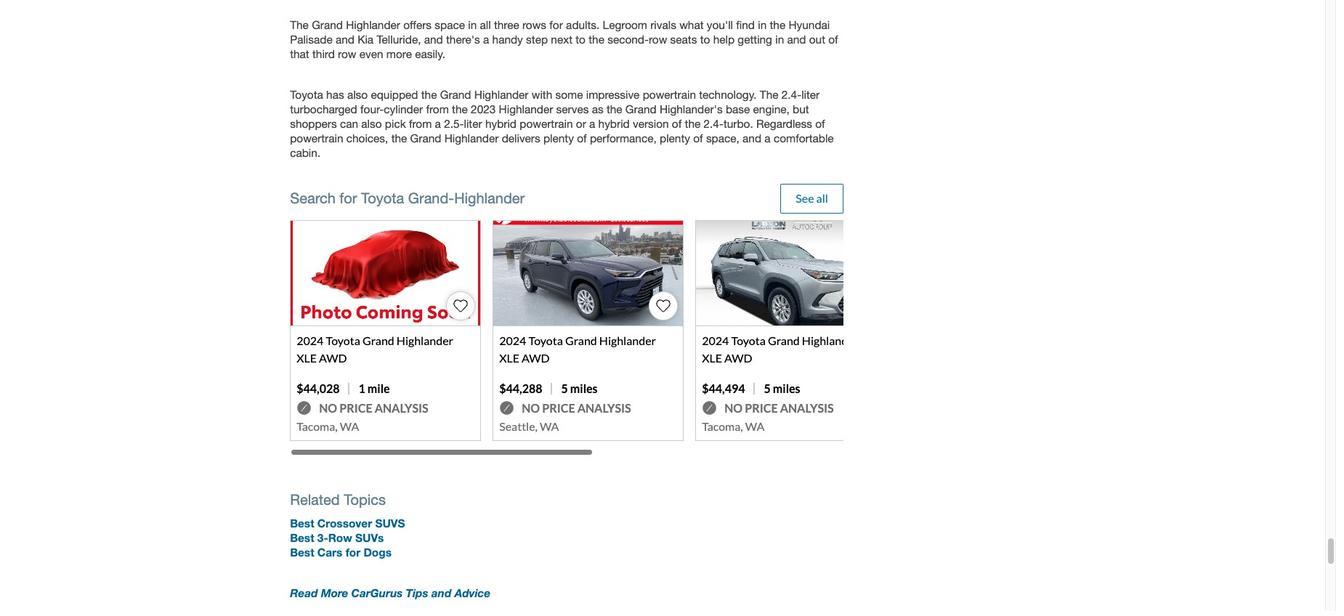 Task type: vqa. For each thing, say whether or not it's contained in the screenshot.
leftmost the "have"
no



Task type: locate. For each thing, give the bounding box(es) containing it.
toyota up 1
[[326, 334, 360, 348]]

0 vertical spatial for
[[550, 18, 563, 31]]

3 best from the top
[[290, 546, 314, 559]]

1 miles from the left
[[570, 382, 598, 395]]

awd up $44,028
[[319, 351, 347, 365]]

1 horizontal spatial powertrain
[[520, 117, 573, 130]]

engine,
[[753, 102, 790, 116]]

liter
[[802, 88, 820, 101], [464, 117, 482, 130]]

row down rivals
[[649, 33, 668, 46]]

liter up but
[[802, 88, 820, 101]]

with
[[532, 88, 553, 101]]

xle
[[297, 351, 317, 365], [500, 351, 520, 365], [702, 351, 723, 365]]

there's
[[446, 33, 480, 46]]

plenty down the version
[[660, 132, 690, 145]]

related
[[290, 491, 340, 508]]

2 plenty from the left
[[660, 132, 690, 145]]

analysis for $44,494
[[780, 401, 834, 415]]

5 miles right $44,288
[[561, 382, 598, 395]]

in up getting
[[758, 18, 767, 31]]

best crossover suvs best 3-row suvs best cars for dogs
[[290, 517, 405, 559]]

the down adults.
[[589, 33, 605, 46]]

in right getting
[[776, 33, 784, 46]]

1 horizontal spatial liter
[[802, 88, 820, 101]]

best crossover suvs link
[[290, 517, 405, 530]]

and
[[336, 33, 355, 46], [424, 33, 443, 46], [788, 33, 806, 46], [743, 132, 762, 145], [432, 587, 452, 600]]

1 5 from the left
[[561, 382, 568, 395]]

grand
[[312, 18, 343, 31], [440, 88, 471, 101], [626, 102, 657, 116], [410, 132, 442, 145], [363, 334, 395, 348], [565, 334, 597, 348], [768, 334, 800, 348]]

tacoma, wa down $44,028
[[297, 419, 359, 433]]

1 no from the left
[[319, 401, 337, 415]]

5 miles
[[561, 382, 598, 395], [764, 382, 801, 395]]

1 horizontal spatial xle
[[500, 351, 520, 365]]

1 2024 from the left
[[297, 334, 324, 348]]

2 miles from the left
[[773, 382, 801, 395]]

no for $44,494
[[725, 401, 743, 415]]

price down 1
[[340, 401, 373, 415]]

wa
[[340, 419, 359, 433], [540, 419, 559, 433], [746, 419, 765, 433]]

2024 toyota grand highlander xle awd up 1 mile
[[297, 334, 454, 365]]

space
[[435, 18, 465, 31]]

1 2024 toyota grand highlander xle awd image from the left
[[291, 221, 481, 326]]

2024 toyota grand highlander xle awd
[[297, 334, 454, 365], [500, 334, 656, 365], [702, 334, 859, 365]]

tacoma, down $44,028
[[297, 419, 338, 433]]

0 horizontal spatial tacoma, wa
[[297, 419, 359, 433]]

all inside see all link
[[817, 191, 829, 205]]

all left the three
[[480, 18, 491, 31]]

2 best from the top
[[290, 531, 314, 545]]

1 vertical spatial 2.4-
[[704, 117, 724, 130]]

powertrain up delivers
[[520, 117, 573, 130]]

5 miles right $44,494
[[764, 382, 801, 395]]

1 horizontal spatial tacoma, wa
[[702, 419, 765, 433]]

tacoma, down $44,494
[[702, 419, 743, 433]]

0 horizontal spatial all
[[480, 18, 491, 31]]

no up seattle, wa
[[522, 401, 540, 415]]

2.4- up space,
[[704, 117, 724, 130]]

5 right $44,494
[[764, 382, 771, 395]]

no price analysis for $44,288
[[522, 401, 631, 415]]

2024 for $44,028
[[297, 334, 324, 348]]

2 horizontal spatial 2024 toyota grand highlander xle awd image
[[696, 221, 886, 326]]

grand inside the grand highlander offers space in all three rows for adults. legroom rivals what you'll find in the hyundai palisade and kia telluride, and there's a handy step next to the second-row seats to help getting in and out of that third row even more easily.
[[312, 18, 343, 31]]

2024 toyota grand highlander xle awd image for $44,494
[[696, 221, 886, 326]]

xle up $44,494
[[702, 351, 723, 365]]

performance,
[[590, 132, 657, 145]]

no for $44,288
[[522, 401, 540, 415]]

analysis
[[375, 401, 429, 415], [578, 401, 631, 415], [780, 401, 834, 415]]

and down turbo.
[[743, 132, 762, 145]]

powertrain up highlander's
[[643, 88, 696, 101]]

toyota for $44,028
[[326, 334, 360, 348]]

3 wa from the left
[[746, 419, 765, 433]]

all right see
[[817, 191, 829, 205]]

0 horizontal spatial miles
[[570, 382, 598, 395]]

1 horizontal spatial no price analysis
[[522, 401, 631, 415]]

tacoma, wa for $44,028
[[297, 419, 359, 433]]

from
[[426, 102, 449, 116], [409, 117, 432, 130]]

awd up $44,288
[[522, 351, 550, 365]]

a left handy
[[483, 33, 489, 46]]

1 xle from the left
[[297, 351, 317, 365]]

no down $44,028
[[319, 401, 337, 415]]

highlander inside the grand highlander offers space in all three rows for adults. legroom rivals what you'll find in the hyundai palisade and kia telluride, and there's a handy step next to the second-row seats to help getting in and out of that third row even more easily.
[[346, 18, 400, 31]]

0 horizontal spatial 2024
[[297, 334, 324, 348]]

toyota
[[290, 88, 323, 101], [361, 190, 404, 207], [326, 334, 360, 348], [529, 334, 563, 348], [732, 334, 766, 348]]

2.5-
[[444, 117, 464, 130]]

2024 up $44,288
[[500, 334, 526, 348]]

0 horizontal spatial to
[[576, 33, 586, 46]]

no for $44,028
[[319, 401, 337, 415]]

price up seattle, wa
[[542, 401, 575, 415]]

no price analysis down 1 mile
[[319, 401, 429, 415]]

0 horizontal spatial 2.4-
[[704, 117, 724, 130]]

2 2024 toyota grand highlander xle awd from the left
[[500, 334, 656, 365]]

the up engine,
[[760, 88, 779, 101]]

1 no price analysis from the left
[[319, 401, 429, 415]]

what
[[680, 18, 704, 31]]

2 horizontal spatial 2024 toyota grand highlander xle awd
[[702, 334, 859, 365]]

2 horizontal spatial no
[[725, 401, 743, 415]]

of
[[829, 33, 839, 46], [672, 117, 682, 130], [816, 117, 826, 130], [577, 132, 587, 145], [694, 132, 703, 145]]

$44,288
[[500, 382, 543, 395]]

xle up $44,028
[[297, 351, 317, 365]]

toyota left grand-
[[361, 190, 404, 207]]

0 vertical spatial from
[[426, 102, 449, 116]]

best
[[290, 517, 314, 530], [290, 531, 314, 545], [290, 546, 314, 559]]

all inside the grand highlander offers space in all three rows for adults. legroom rivals what you'll find in the hyundai palisade and kia telluride, and there's a handy step next to the second-row seats to help getting in and out of that third row even more easily.
[[480, 18, 491, 31]]

0 horizontal spatial the
[[290, 18, 309, 31]]

2 vertical spatial powertrain
[[290, 132, 343, 145]]

miles right $44,494
[[773, 382, 801, 395]]

2 tacoma, from the left
[[702, 419, 743, 433]]

and inside toyota has also equipped the grand highlander with some impressive powertrain technology. the 2.4-liter turbocharged four-cylinder from the 2023 highlander serves as the grand highlander's base engine, but shoppers can also pick from a 2.5-liter hybrid powertrain or a hybrid version of the 2.4-turbo. regardless of powertrain choices, the grand highlander delivers plenty of performance, plenty of space, and a comfortable cabin.
[[743, 132, 762, 145]]

from down cylinder
[[409, 117, 432, 130]]

1 horizontal spatial 2024 toyota grand highlander xle awd
[[500, 334, 656, 365]]

hybrid down 2023
[[485, 117, 517, 130]]

0 horizontal spatial no
[[319, 401, 337, 415]]

powertrain down shoppers
[[290, 132, 343, 145]]

of inside the grand highlander offers space in all three rows for adults. legroom rivals what you'll find in the hyundai palisade and kia telluride, and there's a handy step next to the second-row seats to help getting in and out of that third row even more easily.
[[829, 33, 839, 46]]

2024 up $44,494
[[702, 334, 729, 348]]

1 wa from the left
[[340, 419, 359, 433]]

0 horizontal spatial no price analysis
[[319, 401, 429, 415]]

for inside the grand highlander offers space in all three rows for adults. legroom rivals what you'll find in the hyundai palisade and kia telluride, and there's a handy step next to the second-row seats to help getting in and out of that third row even more easily.
[[550, 18, 563, 31]]

1 horizontal spatial plenty
[[660, 132, 690, 145]]

tacoma, wa
[[297, 419, 359, 433], [702, 419, 765, 433]]

no price analysis down $44,494
[[725, 401, 834, 415]]

more
[[387, 47, 412, 60]]

to
[[576, 33, 586, 46], [700, 33, 710, 46]]

no price analysis up seattle, wa
[[522, 401, 631, 415]]

the
[[290, 18, 309, 31], [760, 88, 779, 101]]

dogs
[[364, 546, 392, 559]]

2 5 miles from the left
[[764, 382, 801, 395]]

0 horizontal spatial liter
[[464, 117, 482, 130]]

best down related
[[290, 517, 314, 530]]

in
[[468, 18, 477, 31], [758, 18, 767, 31], [776, 33, 784, 46]]

0 horizontal spatial 2024 toyota grand highlander xle awd
[[297, 334, 454, 365]]

2 wa from the left
[[540, 419, 559, 433]]

2 2024 toyota grand highlander xle awd image from the left
[[494, 221, 683, 326]]

tacoma, for $44,028
[[297, 419, 338, 433]]

miles
[[570, 382, 598, 395], [773, 382, 801, 395]]

highlander
[[346, 18, 400, 31], [474, 88, 529, 101], [499, 102, 553, 116], [445, 132, 499, 145], [454, 190, 525, 207], [397, 334, 454, 348], [600, 334, 656, 348], [802, 334, 859, 348]]

palisade
[[290, 33, 333, 46]]

2024 toyota grand highlander xle awd up $44,494
[[702, 334, 859, 365]]

2.4-
[[782, 88, 802, 101], [704, 117, 724, 130]]

2 horizontal spatial xle
[[702, 351, 723, 365]]

toyota up turbocharged
[[290, 88, 323, 101]]

1 hybrid from the left
[[485, 117, 517, 130]]

2 horizontal spatial analysis
[[780, 401, 834, 415]]

in up there's
[[468, 18, 477, 31]]

2 5 from the left
[[764, 382, 771, 395]]

from up 2.5-
[[426, 102, 449, 116]]

2 tacoma, wa from the left
[[702, 419, 765, 433]]

the
[[770, 18, 786, 31], [589, 33, 605, 46], [421, 88, 437, 101], [452, 102, 468, 116], [607, 102, 623, 116], [685, 117, 701, 130], [392, 132, 407, 145]]

1 horizontal spatial no
[[522, 401, 540, 415]]

1 horizontal spatial miles
[[773, 382, 801, 395]]

1 horizontal spatial awd
[[522, 351, 550, 365]]

hybrid up performance,
[[599, 117, 630, 130]]

1 2024 toyota grand highlander xle awd from the left
[[297, 334, 454, 365]]

2.4- up but
[[782, 88, 802, 101]]

shoppers
[[290, 117, 337, 130]]

for up the next
[[550, 18, 563, 31]]

2024 toyota grand highlander xle awd up $44,288
[[500, 334, 656, 365]]

3 2024 toyota grand highlander xle awd image from the left
[[696, 221, 886, 326]]

2024 up $44,028
[[297, 334, 324, 348]]

2 no from the left
[[522, 401, 540, 415]]

1 vertical spatial also
[[361, 117, 382, 130]]

for inside best crossover suvs best 3-row suvs best cars for dogs
[[346, 546, 361, 559]]

0 horizontal spatial row
[[338, 47, 357, 60]]

1 awd from the left
[[319, 351, 347, 365]]

5 for $44,494
[[764, 382, 771, 395]]

0 horizontal spatial analysis
[[375, 401, 429, 415]]

the up cylinder
[[421, 88, 437, 101]]

for for all
[[550, 18, 563, 31]]

0 horizontal spatial price
[[340, 401, 373, 415]]

2 no price analysis from the left
[[522, 401, 631, 415]]

2024 toyota grand highlander xle awd for $44,288
[[500, 334, 656, 365]]

the up the palisade
[[290, 18, 309, 31]]

2 hybrid from the left
[[599, 117, 630, 130]]

0 horizontal spatial hybrid
[[485, 117, 517, 130]]

seattle,
[[500, 419, 538, 433]]

best left cars
[[290, 546, 314, 559]]

2 horizontal spatial no price analysis
[[725, 401, 834, 415]]

1 5 miles from the left
[[561, 382, 598, 395]]

all
[[480, 18, 491, 31], [817, 191, 829, 205]]

5 right $44,288
[[561, 382, 568, 395]]

0 horizontal spatial awd
[[319, 351, 347, 365]]

1 horizontal spatial row
[[649, 33, 668, 46]]

0 horizontal spatial tacoma,
[[297, 419, 338, 433]]

0 vertical spatial the
[[290, 18, 309, 31]]

tacoma, wa down $44,494
[[702, 419, 765, 433]]

some
[[556, 88, 583, 101]]

2024 for $44,494
[[702, 334, 729, 348]]

for down row
[[346, 546, 361, 559]]

awd for $44,288
[[522, 351, 550, 365]]

1 horizontal spatial 2024 toyota grand highlander xle awd image
[[494, 221, 683, 326]]

5
[[561, 382, 568, 395], [764, 382, 771, 395]]

2024 toyota grand highlander xle awd image
[[291, 221, 481, 326], [494, 221, 683, 326], [696, 221, 886, 326]]

1 vertical spatial all
[[817, 191, 829, 205]]

0 horizontal spatial xle
[[297, 351, 317, 365]]

1 horizontal spatial hybrid
[[599, 117, 630, 130]]

1 horizontal spatial tacoma,
[[702, 419, 743, 433]]

2 analysis from the left
[[578, 401, 631, 415]]

3 awd from the left
[[725, 351, 753, 365]]

2 price from the left
[[542, 401, 575, 415]]

0 horizontal spatial powertrain
[[290, 132, 343, 145]]

of right out
[[829, 33, 839, 46]]

that
[[290, 47, 309, 60]]

search
[[290, 190, 336, 207]]

no
[[319, 401, 337, 415], [522, 401, 540, 415], [725, 401, 743, 415]]

0 horizontal spatial 5
[[561, 382, 568, 395]]

toyota up $44,288
[[529, 334, 563, 348]]

getting
[[738, 33, 773, 46]]

1 tacoma, wa from the left
[[297, 419, 359, 433]]

0 horizontal spatial wa
[[340, 419, 359, 433]]

for right search
[[340, 190, 357, 207]]

price
[[340, 401, 373, 415], [542, 401, 575, 415], [745, 401, 778, 415]]

1 horizontal spatial 5 miles
[[764, 382, 801, 395]]

0 horizontal spatial 2024 toyota grand highlander xle awd image
[[291, 221, 481, 326]]

1 horizontal spatial 2024
[[500, 334, 526, 348]]

to left help
[[700, 33, 710, 46]]

four-
[[361, 102, 384, 116]]

1 horizontal spatial to
[[700, 33, 710, 46]]

1 vertical spatial powertrain
[[520, 117, 573, 130]]

regardless
[[757, 117, 813, 130]]

1 horizontal spatial wa
[[540, 419, 559, 433]]

0 vertical spatial best
[[290, 517, 314, 530]]

highlander's
[[660, 102, 723, 116]]

plenty down "serves"
[[544, 132, 574, 145]]

0 horizontal spatial plenty
[[544, 132, 574, 145]]

technology.
[[699, 88, 757, 101]]

3 2024 toyota grand highlander xle awd from the left
[[702, 334, 859, 365]]

a
[[483, 33, 489, 46], [435, 117, 441, 130], [590, 117, 596, 130], [765, 132, 771, 145]]

the up getting
[[770, 18, 786, 31]]

1 price from the left
[[340, 401, 373, 415]]

2024 toyota grand highlander xle awd for $44,028
[[297, 334, 454, 365]]

1 horizontal spatial analysis
[[578, 401, 631, 415]]

row right third
[[338, 47, 357, 60]]

price for $44,494
[[745, 401, 778, 415]]

2 horizontal spatial price
[[745, 401, 778, 415]]

3 no from the left
[[725, 401, 743, 415]]

3 2024 from the left
[[702, 334, 729, 348]]

price down $44,494
[[745, 401, 778, 415]]

1 horizontal spatial price
[[542, 401, 575, 415]]

xle up $44,288
[[500, 351, 520, 365]]

awd
[[319, 351, 347, 365], [522, 351, 550, 365], [725, 351, 753, 365]]

1 vertical spatial from
[[409, 117, 432, 130]]

0 horizontal spatial in
[[468, 18, 477, 31]]

2 xle from the left
[[500, 351, 520, 365]]

2 vertical spatial best
[[290, 546, 314, 559]]

serves
[[557, 102, 589, 116]]

awd for $44,028
[[319, 351, 347, 365]]

2 vertical spatial for
[[346, 546, 361, 559]]

hybrid
[[485, 117, 517, 130], [599, 117, 630, 130]]

2 horizontal spatial 2024
[[702, 334, 729, 348]]

liter down 2023
[[464, 117, 482, 130]]

best left 3-
[[290, 531, 314, 545]]

3 no price analysis from the left
[[725, 401, 834, 415]]

1 tacoma, from the left
[[297, 419, 338, 433]]

0 vertical spatial 2.4-
[[782, 88, 802, 101]]

miles right $44,288
[[570, 382, 598, 395]]

also up four-
[[347, 88, 368, 101]]

1 vertical spatial the
[[760, 88, 779, 101]]

read more cargurus tips and advice
[[290, 587, 491, 600]]

2 horizontal spatial awd
[[725, 351, 753, 365]]

2 2024 from the left
[[500, 334, 526, 348]]

2 horizontal spatial wa
[[746, 419, 765, 433]]

2024 toyota grand highlander xle awd image for $44,288
[[494, 221, 683, 326]]

2024
[[297, 334, 324, 348], [500, 334, 526, 348], [702, 334, 729, 348]]

1 vertical spatial row
[[338, 47, 357, 60]]

plenty
[[544, 132, 574, 145], [660, 132, 690, 145]]

0 vertical spatial also
[[347, 88, 368, 101]]

the up 2.5-
[[452, 102, 468, 116]]

and right tips
[[432, 587, 452, 600]]

also down four-
[[361, 117, 382, 130]]

3 analysis from the left
[[780, 401, 834, 415]]

2 horizontal spatial in
[[776, 33, 784, 46]]

turbo.
[[724, 117, 754, 130]]

3 xle from the left
[[702, 351, 723, 365]]

1 analysis from the left
[[375, 401, 429, 415]]

2 awd from the left
[[522, 351, 550, 365]]

1 horizontal spatial the
[[760, 88, 779, 101]]

related topics
[[290, 491, 386, 508]]

1 horizontal spatial all
[[817, 191, 829, 205]]

no down $44,494
[[725, 401, 743, 415]]

3 price from the left
[[745, 401, 778, 415]]

analysis for $44,288
[[578, 401, 631, 415]]

2 horizontal spatial powertrain
[[643, 88, 696, 101]]

0 horizontal spatial 5 miles
[[561, 382, 598, 395]]

1 vertical spatial liter
[[464, 117, 482, 130]]

and left kia
[[336, 33, 355, 46]]

telluride,
[[377, 33, 421, 46]]

to down adults.
[[576, 33, 586, 46]]

1 vertical spatial best
[[290, 531, 314, 545]]

0 vertical spatial all
[[480, 18, 491, 31]]

powertrain
[[643, 88, 696, 101], [520, 117, 573, 130], [290, 132, 343, 145]]

a left 2.5-
[[435, 117, 441, 130]]

1 horizontal spatial 5
[[764, 382, 771, 395]]

awd up $44,494
[[725, 351, 753, 365]]

toyota up $44,494
[[732, 334, 766, 348]]

1 vertical spatial for
[[340, 190, 357, 207]]



Task type: describe. For each thing, give the bounding box(es) containing it.
1 plenty from the left
[[544, 132, 574, 145]]

or
[[576, 117, 586, 130]]

delivers
[[502, 132, 541, 145]]

read
[[290, 587, 318, 600]]

0 vertical spatial row
[[649, 33, 668, 46]]

miles for seattle, wa
[[570, 382, 598, 395]]

cylinder
[[384, 102, 423, 116]]

1
[[359, 382, 365, 395]]

as
[[592, 102, 604, 116]]

rows
[[523, 18, 547, 31]]

0 vertical spatial liter
[[802, 88, 820, 101]]

offers
[[404, 18, 432, 31]]

tacoma, for $44,494
[[702, 419, 743, 433]]

but
[[793, 102, 809, 116]]

toyota inside toyota has also equipped the grand highlander with some impressive powertrain technology. the 2.4-liter turbocharged four-cylinder from the 2023 highlander serves as the grand highlander's base engine, but shoppers can also pick from a 2.5-liter hybrid powertrain or a hybrid version of the 2.4-turbo. regardless of powertrain choices, the grand highlander delivers plenty of performance, plenty of space, and a comfortable cabin.
[[290, 88, 323, 101]]

wa for $44,288
[[540, 419, 559, 433]]

third
[[313, 47, 335, 60]]

rivals
[[651, 18, 677, 31]]

step
[[526, 33, 548, 46]]

awd for $44,494
[[725, 351, 753, 365]]

see all
[[796, 191, 829, 205]]

xle for $44,494
[[702, 351, 723, 365]]

of up comfortable
[[816, 117, 826, 130]]

seats
[[671, 33, 697, 46]]

advice
[[455, 587, 491, 600]]

help
[[714, 33, 735, 46]]

for for suvs
[[346, 546, 361, 559]]

the down pick
[[392, 132, 407, 145]]

2024 toyota grand highlander xle awd image for $44,028
[[291, 221, 481, 326]]

0 vertical spatial powertrain
[[643, 88, 696, 101]]

a down "regardless"
[[765, 132, 771, 145]]

1 mile
[[359, 382, 390, 395]]

pick
[[385, 117, 406, 130]]

cabin.
[[290, 146, 321, 159]]

mile
[[368, 382, 390, 395]]

of down or
[[577, 132, 587, 145]]

a inside the grand highlander offers space in all three rows for adults. legroom rivals what you'll find in the hyundai palisade and kia telluride, and there's a handy step next to the second-row seats to help getting in and out of that third row even more easily.
[[483, 33, 489, 46]]

best 3-row suvs link
[[290, 531, 384, 545]]

grand-
[[408, 190, 454, 207]]

the down highlander's
[[685, 117, 701, 130]]

choices,
[[347, 132, 388, 145]]

toyota has also equipped the grand highlander with some impressive powertrain technology. the 2.4-liter turbocharged four-cylinder from the 2023 highlander serves as the grand highlander's base engine, but shoppers can also pick from a 2.5-liter hybrid powertrain or a hybrid version of the 2.4-turbo. regardless of powertrain choices, the grand highlander delivers plenty of performance, plenty of space, and a comfortable cabin.
[[290, 88, 834, 159]]

suvs
[[375, 517, 405, 530]]

5 miles for tacoma, wa
[[764, 382, 801, 395]]

space,
[[706, 132, 740, 145]]

second-
[[608, 33, 649, 46]]

find
[[737, 18, 755, 31]]

has
[[326, 88, 344, 101]]

price for $44,288
[[542, 401, 575, 415]]

search for toyota grand-highlander
[[290, 190, 525, 207]]

a right or
[[590, 117, 596, 130]]

impressive
[[586, 88, 640, 101]]

equipped
[[371, 88, 418, 101]]

analysis for $44,028
[[375, 401, 429, 415]]

base
[[726, 102, 750, 116]]

see
[[796, 191, 814, 205]]

best cars for dogs link
[[290, 546, 392, 559]]

toyota for $44,288
[[529, 334, 563, 348]]

version
[[633, 117, 669, 130]]

of left space,
[[694, 132, 703, 145]]

easily.
[[415, 47, 446, 60]]

miles for tacoma, wa
[[773, 382, 801, 395]]

row
[[328, 531, 352, 545]]

more
[[321, 587, 348, 600]]

cars
[[318, 546, 343, 559]]

$44,494
[[702, 382, 745, 395]]

adults.
[[566, 18, 600, 31]]

and down hyundai
[[788, 33, 806, 46]]

3-
[[318, 531, 328, 545]]

wa for $44,494
[[746, 419, 765, 433]]

three
[[494, 18, 519, 31]]

kia
[[358, 33, 374, 46]]

out
[[810, 33, 826, 46]]

2024 for $44,288
[[500, 334, 526, 348]]

turbocharged
[[290, 102, 357, 116]]

xle for $44,288
[[500, 351, 520, 365]]

cargurus
[[352, 587, 403, 600]]

crossover
[[318, 517, 372, 530]]

and up easily.
[[424, 33, 443, 46]]

1 horizontal spatial 2.4-
[[782, 88, 802, 101]]

hyundai
[[789, 18, 830, 31]]

1 horizontal spatial in
[[758, 18, 767, 31]]

xle for $44,028
[[297, 351, 317, 365]]

the down impressive
[[607, 102, 623, 116]]

2024 toyota grand highlander xle awd for $44,494
[[702, 334, 859, 365]]

the inside toyota has also equipped the grand highlander with some impressive powertrain technology. the 2.4-liter turbocharged four-cylinder from the 2023 highlander serves as the grand highlander's base engine, but shoppers can also pick from a 2.5-liter hybrid powertrain or a hybrid version of the 2.4-turbo. regardless of powertrain choices, the grand highlander delivers plenty of performance, plenty of space, and a comfortable cabin.
[[760, 88, 779, 101]]

see all link
[[781, 184, 844, 213]]

the inside the grand highlander offers space in all three rows for adults. legroom rivals what you'll find in the hyundai palisade and kia telluride, and there's a handy step next to the second-row seats to help getting in and out of that third row even more easily.
[[290, 18, 309, 31]]

comfortable
[[774, 132, 834, 145]]

handy
[[493, 33, 523, 46]]

read more cargurus tips and advice link
[[290, 587, 491, 600]]

you'll
[[707, 18, 733, 31]]

of down highlander's
[[672, 117, 682, 130]]

2 to from the left
[[700, 33, 710, 46]]

seattle, wa
[[500, 419, 559, 433]]

next
[[551, 33, 573, 46]]

tips
[[406, 587, 428, 600]]

no price analysis for $44,028
[[319, 401, 429, 415]]

wa for $44,028
[[340, 419, 359, 433]]

$44,028
[[297, 382, 340, 395]]

no price analysis for $44,494
[[725, 401, 834, 415]]

even
[[360, 47, 383, 60]]

1 to from the left
[[576, 33, 586, 46]]

topics
[[344, 491, 386, 508]]

toyota for $44,494
[[732, 334, 766, 348]]

the grand highlander offers space in all three rows for adults. legroom rivals what you'll find in the hyundai palisade and kia telluride, and there's a handy step next to the second-row seats to help getting in and out of that third row even more easily.
[[290, 18, 839, 60]]

price for $44,028
[[340, 401, 373, 415]]

suvs
[[355, 531, 384, 545]]

1 best from the top
[[290, 517, 314, 530]]

tacoma, wa for $44,494
[[702, 419, 765, 433]]

5 for $44,288
[[561, 382, 568, 395]]

2023
[[471, 102, 496, 116]]

5 miles for seattle, wa
[[561, 382, 598, 395]]

can
[[340, 117, 358, 130]]

legroom
[[603, 18, 648, 31]]



